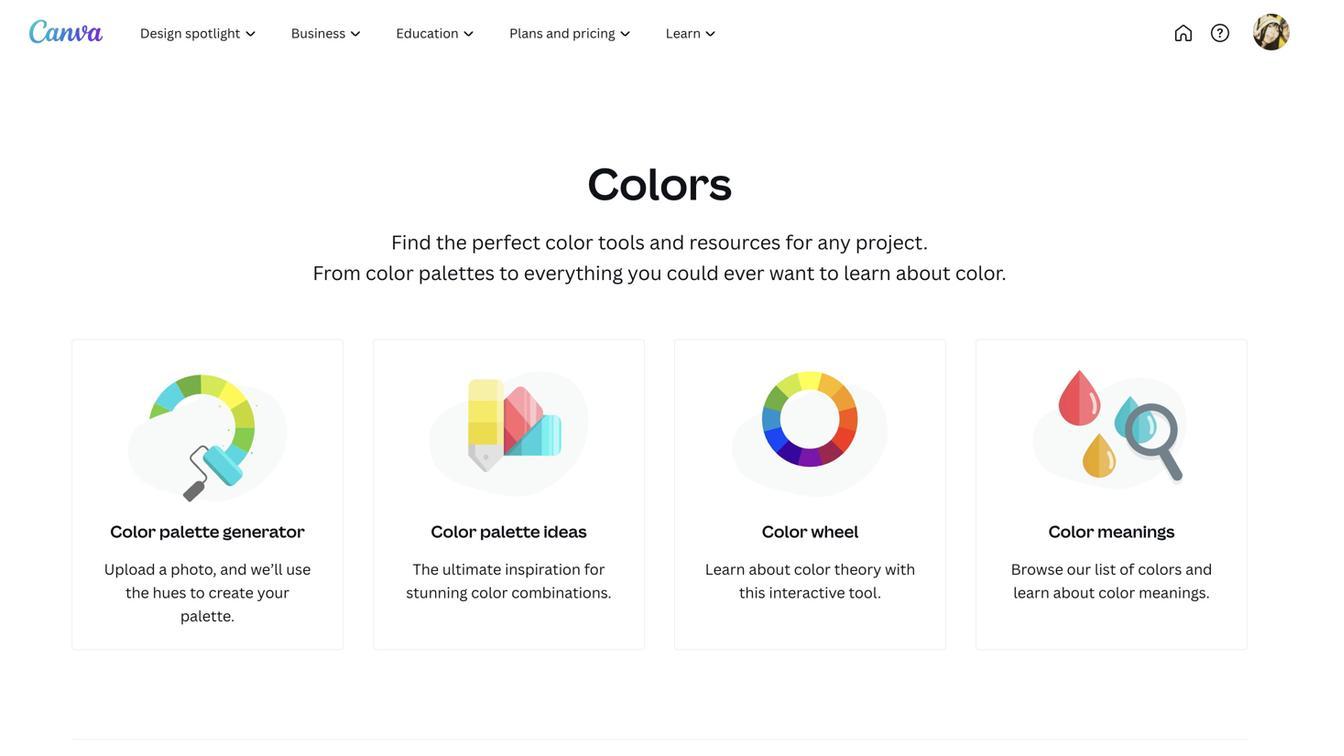 Task type: vqa. For each thing, say whether or not it's contained in the screenshot.
first Color from the left
yes



Task type: describe. For each thing, give the bounding box(es) containing it.
resources
[[689, 229, 781, 255]]

list
[[1095, 560, 1116, 579]]

color wheel
[[762, 521, 859, 543]]

about inside find the perfect color tools and resources for any project. from color palettes to everything you could ever want to learn about color.
[[896, 260, 951, 286]]

and for resources
[[649, 229, 685, 255]]

color.
[[955, 260, 1006, 286]]

color palette generator
[[110, 521, 305, 543]]

the ultimate inspiration for stunning color combinations.
[[406, 560, 612, 603]]

1 horizontal spatial to
[[499, 260, 519, 286]]

this
[[739, 583, 765, 603]]

palette for generator
[[159, 521, 219, 543]]

browse
[[1011, 560, 1063, 579]]

of
[[1120, 560, 1134, 579]]

color for color meanings
[[1048, 521, 1094, 543]]

learn inside find the perfect color tools and resources for any project. from color palettes to everything you could ever want to learn about color.
[[844, 260, 891, 286]]

the
[[413, 560, 439, 579]]

color meanings
[[1048, 521, 1175, 543]]

ultimate
[[442, 560, 501, 579]]

create
[[208, 583, 254, 603]]

your
[[257, 583, 289, 603]]

and inside upload a photo, and we'll use the hues to create your palette.
[[220, 560, 247, 579]]

for inside find the perfect color tools and resources for any project. from color palettes to everything you could ever want to learn about color.
[[785, 229, 813, 255]]

combinations.
[[511, 583, 612, 603]]

inspiration
[[505, 560, 581, 579]]

use
[[286, 560, 311, 579]]

you
[[628, 260, 662, 286]]

color for color palette generator
[[110, 521, 156, 543]]

color for color wheel
[[762, 521, 808, 543]]

theory
[[834, 560, 881, 579]]

find
[[391, 229, 431, 255]]

color up everything at the top left of the page
[[545, 229, 593, 255]]

palette.
[[180, 606, 235, 626]]

we'll
[[250, 560, 283, 579]]

everything
[[524, 260, 623, 286]]

about inside browse our list of colors and learn about color meanings.
[[1053, 583, 1095, 603]]

learn
[[705, 560, 745, 579]]

colors
[[587, 153, 732, 213]]

color inside learn about color theory with this interactive tool.
[[794, 560, 831, 579]]



Task type: locate. For each thing, give the bounding box(es) containing it.
could
[[667, 260, 719, 286]]

about inside learn about color theory with this interactive tool.
[[749, 560, 790, 579]]

1 horizontal spatial learn
[[1013, 583, 1049, 603]]

about down our
[[1053, 583, 1095, 603]]

and up create
[[220, 560, 247, 579]]

for up combinations. in the left of the page
[[584, 560, 605, 579]]

color
[[110, 521, 156, 543], [431, 521, 477, 543], [762, 521, 808, 543], [1048, 521, 1094, 543]]

about
[[896, 260, 951, 286], [749, 560, 790, 579], [1053, 583, 1095, 603]]

ideas
[[543, 521, 587, 543]]

1 vertical spatial for
[[584, 560, 605, 579]]

palette for ideas
[[480, 521, 540, 543]]

and for learn
[[1185, 560, 1212, 579]]

2 horizontal spatial to
[[819, 260, 839, 286]]

1 horizontal spatial about
[[896, 260, 951, 286]]

palette
[[159, 521, 219, 543], [480, 521, 540, 543]]

color inside the ultimate inspiration for stunning color combinations.
[[471, 583, 508, 603]]

find the perfect color tools and resources for any project. from color palettes to everything you could ever want to learn about color.
[[313, 229, 1006, 286]]

learn
[[844, 260, 891, 286], [1013, 583, 1049, 603]]

0 horizontal spatial learn
[[844, 260, 891, 286]]

learn down project.
[[844, 260, 891, 286]]

1 horizontal spatial for
[[785, 229, 813, 255]]

0 vertical spatial for
[[785, 229, 813, 255]]

the up palettes
[[436, 229, 467, 255]]

color down ultimate
[[471, 583, 508, 603]]

to down photo,
[[190, 583, 205, 603]]

the inside find the perfect color tools and resources for any project. from color palettes to everything you could ever want to learn about color.
[[436, 229, 467, 255]]

color up our
[[1048, 521, 1094, 543]]

0 vertical spatial learn
[[844, 260, 891, 286]]

for
[[785, 229, 813, 255], [584, 560, 605, 579]]

2 horizontal spatial and
[[1185, 560, 1212, 579]]

colors
[[1138, 560, 1182, 579]]

about down project.
[[896, 260, 951, 286]]

meanings
[[1098, 521, 1175, 543]]

2 color from the left
[[431, 521, 477, 543]]

photo,
[[171, 560, 217, 579]]

0 horizontal spatial palette
[[159, 521, 219, 543]]

for inside the ultimate inspiration for stunning color combinations.
[[584, 560, 605, 579]]

color down find
[[366, 260, 414, 286]]

top level navigation element
[[125, 15, 795, 51]]

with
[[885, 560, 915, 579]]

any
[[817, 229, 851, 255]]

2 vertical spatial about
[[1053, 583, 1095, 603]]

1 color from the left
[[110, 521, 156, 543]]

perfect
[[472, 229, 540, 255]]

1 horizontal spatial and
[[649, 229, 685, 255]]

palette up photo,
[[159, 521, 219, 543]]

the inside upload a photo, and we'll use the hues to create your palette.
[[125, 583, 149, 603]]

0 horizontal spatial about
[[749, 560, 790, 579]]

to inside upload a photo, and we'll use the hues to create your palette.
[[190, 583, 205, 603]]

color up ultimate
[[431, 521, 477, 543]]

0 horizontal spatial and
[[220, 560, 247, 579]]

1 horizontal spatial palette
[[480, 521, 540, 543]]

and
[[649, 229, 685, 255], [220, 560, 247, 579], [1185, 560, 1212, 579]]

about up this in the right bottom of the page
[[749, 560, 790, 579]]

tools
[[598, 229, 645, 255]]

tool.
[[849, 583, 881, 603]]

to down perfect
[[499, 260, 519, 286]]

wheel
[[811, 521, 859, 543]]

for up "want"
[[785, 229, 813, 255]]

the
[[436, 229, 467, 255], [125, 583, 149, 603]]

stunning
[[406, 583, 468, 603]]

1 vertical spatial learn
[[1013, 583, 1049, 603]]

browse our list of colors and learn about color meanings.
[[1011, 560, 1212, 603]]

0 vertical spatial about
[[896, 260, 951, 286]]

3 color from the left
[[762, 521, 808, 543]]

upload
[[104, 560, 155, 579]]

0 horizontal spatial the
[[125, 583, 149, 603]]

learn inside browse our list of colors and learn about color meanings.
[[1013, 583, 1049, 603]]

learn about color theory with this interactive tool.
[[705, 560, 915, 603]]

interactive
[[769, 583, 845, 603]]

color inside browse our list of colors and learn about color meanings.
[[1098, 583, 1135, 603]]

2 horizontal spatial about
[[1053, 583, 1095, 603]]

0 horizontal spatial for
[[584, 560, 605, 579]]

color palette ideas
[[431, 521, 587, 543]]

want
[[769, 260, 815, 286]]

1 horizontal spatial the
[[436, 229, 467, 255]]

color up upload
[[110, 521, 156, 543]]

and inside browse our list of colors and learn about color meanings.
[[1185, 560, 1212, 579]]

a
[[159, 560, 167, 579]]

color down of
[[1098, 583, 1135, 603]]

upload a photo, and we'll use the hues to create your palette.
[[104, 560, 311, 626]]

color for color palette ideas
[[431, 521, 477, 543]]

and inside find the perfect color tools and resources for any project. from color palettes to everything you could ever want to learn about color.
[[649, 229, 685, 255]]

ever
[[724, 260, 765, 286]]

color
[[545, 229, 593, 255], [366, 260, 414, 286], [794, 560, 831, 579], [471, 583, 508, 603], [1098, 583, 1135, 603]]

1 vertical spatial the
[[125, 583, 149, 603]]

palettes
[[418, 260, 495, 286]]

to
[[499, 260, 519, 286], [819, 260, 839, 286], [190, 583, 205, 603]]

meanings.
[[1139, 583, 1210, 603]]

project.
[[855, 229, 928, 255]]

our
[[1067, 560, 1091, 579]]

0 horizontal spatial to
[[190, 583, 205, 603]]

generator
[[223, 521, 305, 543]]

1 palette from the left
[[159, 521, 219, 543]]

0 vertical spatial the
[[436, 229, 467, 255]]

2 palette from the left
[[480, 521, 540, 543]]

the down upload
[[125, 583, 149, 603]]

palette up the ultimate inspiration for stunning color combinations. in the bottom left of the page
[[480, 521, 540, 543]]

color left wheel
[[762, 521, 808, 543]]

learn down browse
[[1013, 583, 1049, 603]]

1 vertical spatial about
[[749, 560, 790, 579]]

from
[[313, 260, 361, 286]]

to down "any"
[[819, 260, 839, 286]]

and up you on the top
[[649, 229, 685, 255]]

hues
[[153, 583, 186, 603]]

and up meanings.
[[1185, 560, 1212, 579]]

4 color from the left
[[1048, 521, 1094, 543]]

color up interactive on the bottom of the page
[[794, 560, 831, 579]]



